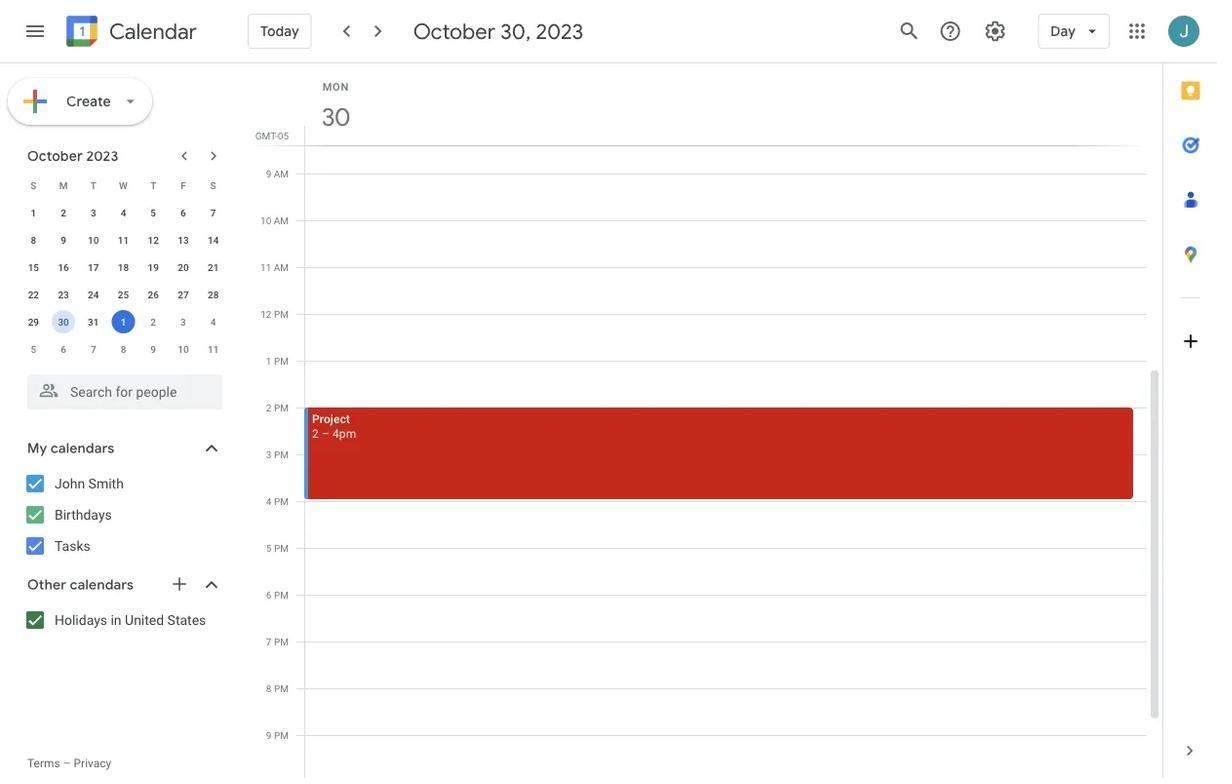 Task type: locate. For each thing, give the bounding box(es) containing it.
row down 18 element at left
[[19, 281, 228, 308]]

0 horizontal spatial 6
[[61, 343, 66, 355]]

0 horizontal spatial 2023
[[86, 147, 118, 165]]

1 horizontal spatial t
[[150, 179, 156, 191]]

0 vertical spatial 10
[[260, 215, 271, 226]]

1 vertical spatial 4
[[210, 316, 216, 328]]

6 for november 6 element
[[61, 343, 66, 355]]

project 2 – 4pm
[[312, 412, 356, 440]]

16
[[58, 261, 69, 273]]

1 horizontal spatial 30
[[320, 101, 348, 133]]

project
[[312, 412, 350, 426]]

row up november 8 element
[[19, 308, 228, 335]]

1 horizontal spatial s
[[210, 179, 216, 191]]

row down the 11 element on the top
[[19, 254, 228, 281]]

pm up the 2 pm on the left of page
[[274, 355, 289, 367]]

tasks
[[55, 538, 90, 554]]

s right f
[[210, 179, 216, 191]]

12 pm
[[261, 308, 289, 320]]

november 1, today element
[[112, 310, 135, 334]]

calendar heading
[[105, 18, 197, 45]]

calendars for my calendars
[[51, 440, 114, 457]]

2 vertical spatial 5
[[266, 542, 272, 554]]

1 horizontal spatial 6
[[180, 207, 186, 218]]

7 pm from the top
[[274, 589, 289, 601]]

s
[[31, 179, 36, 191], [210, 179, 216, 191]]

other calendars button
[[4, 570, 242, 601]]

8 up 15 "element"
[[31, 234, 36, 246]]

11 am
[[260, 261, 289, 273]]

2 horizontal spatial 5
[[266, 542, 272, 554]]

smith
[[88, 475, 124, 492]]

0 vertical spatial 3
[[91, 207, 96, 218]]

pm for 1 pm
[[274, 355, 289, 367]]

2
[[61, 207, 66, 218], [151, 316, 156, 328], [266, 402, 272, 414], [312, 427, 319, 440]]

row containing 15
[[19, 254, 228, 281]]

row containing 22
[[19, 281, 228, 308]]

0 vertical spatial 7
[[210, 207, 216, 218]]

0 horizontal spatial 1
[[31, 207, 36, 218]]

9 down november 2 element
[[151, 343, 156, 355]]

11 up 18
[[118, 234, 129, 246]]

0 vertical spatial 5
[[151, 207, 156, 218]]

2023 right 30,
[[536, 18, 584, 45]]

7 up the 8 pm
[[266, 636, 272, 648]]

row
[[19, 172, 228, 199], [19, 199, 228, 226], [19, 226, 228, 254], [19, 254, 228, 281], [19, 281, 228, 308], [19, 308, 228, 335], [19, 335, 228, 363]]

30 down 23
[[58, 316, 69, 328]]

3 row from the top
[[19, 226, 228, 254]]

2 horizontal spatial 7
[[266, 636, 272, 648]]

calendars up in
[[70, 576, 134, 594]]

october up m
[[27, 147, 83, 165]]

pm for 2 pm
[[274, 402, 289, 414]]

12 down the 11 am
[[261, 308, 272, 320]]

1 vertical spatial 3
[[180, 316, 186, 328]]

1 vertical spatial 6
[[61, 343, 66, 355]]

4 down 28 element
[[210, 316, 216, 328]]

0 vertical spatial october
[[413, 18, 495, 45]]

row containing 8
[[19, 226, 228, 254]]

row containing 1
[[19, 199, 228, 226]]

11
[[118, 234, 129, 246], [260, 261, 271, 273], [208, 343, 219, 355]]

pm down the 8 pm
[[274, 729, 289, 741]]

1 for 1 pm
[[266, 355, 272, 367]]

today button
[[248, 8, 312, 55]]

0 horizontal spatial t
[[90, 179, 96, 191]]

2 vertical spatial 10
[[178, 343, 189, 355]]

1 horizontal spatial 4
[[210, 316, 216, 328]]

0 horizontal spatial 30
[[58, 316, 69, 328]]

10
[[260, 215, 271, 226], [88, 234, 99, 246], [178, 343, 189, 355]]

1 vertical spatial 30
[[58, 316, 69, 328]]

1 vertical spatial 5
[[31, 343, 36, 355]]

8 pm
[[266, 683, 289, 694]]

7 row from the top
[[19, 335, 228, 363]]

5 pm from the top
[[274, 495, 289, 507]]

1 vertical spatial calendars
[[70, 576, 134, 594]]

3 down the 27 element
[[180, 316, 186, 328]]

calendar
[[109, 18, 197, 45]]

5
[[151, 207, 156, 218], [31, 343, 36, 355], [266, 542, 272, 554]]

7 inside 30 grid
[[266, 636, 272, 648]]

2023 down create at the left top
[[86, 147, 118, 165]]

10 for november 10 element
[[178, 343, 189, 355]]

november 2 element
[[142, 310, 165, 334]]

pm up 4 pm
[[274, 449, 289, 460]]

pm up 1 pm
[[274, 308, 289, 320]]

10 down november 3 element
[[178, 343, 189, 355]]

6 row from the top
[[19, 308, 228, 335]]

9
[[266, 168, 271, 179], [61, 234, 66, 246], [151, 343, 156, 355], [266, 729, 272, 741]]

2 vertical spatial 1
[[266, 355, 272, 367]]

1 horizontal spatial 2023
[[536, 18, 584, 45]]

1 s from the left
[[31, 179, 36, 191]]

2 horizontal spatial 1
[[266, 355, 272, 367]]

0 horizontal spatial s
[[31, 179, 36, 191]]

am up the 12 pm
[[274, 261, 289, 273]]

2 vertical spatial 4
[[266, 495, 272, 507]]

1 horizontal spatial 8
[[121, 343, 126, 355]]

2 down "project"
[[312, 427, 319, 440]]

birthdays
[[55, 507, 112, 523]]

2 pm
[[266, 402, 289, 414]]

25
[[118, 289, 129, 300]]

8 pm from the top
[[274, 636, 289, 648]]

1 up november 8 element
[[121, 316, 126, 328]]

30
[[320, 101, 348, 133], [58, 316, 69, 328]]

1 up 15 "element"
[[31, 207, 36, 218]]

0 vertical spatial –
[[322, 427, 330, 440]]

30,
[[500, 18, 531, 45]]

2 horizontal spatial 4
[[266, 495, 272, 507]]

0 horizontal spatial 5
[[31, 343, 36, 355]]

2 am from the top
[[274, 215, 289, 226]]

1 horizontal spatial 12
[[261, 308, 272, 320]]

0 vertical spatial 6
[[180, 207, 186, 218]]

main drawer image
[[23, 20, 47, 43]]

1
[[31, 207, 36, 218], [121, 316, 126, 328], [266, 355, 272, 367]]

12 up 19
[[148, 234, 159, 246]]

mon
[[322, 80, 349, 93]]

1 vertical spatial 7
[[91, 343, 96, 355]]

31 element
[[82, 310, 105, 334]]

day button
[[1038, 8, 1110, 55]]

pm up 5 pm
[[274, 495, 289, 507]]

1 horizontal spatial 3
[[180, 316, 186, 328]]

2 vertical spatial 11
[[208, 343, 219, 355]]

18 element
[[112, 256, 135, 279]]

26 element
[[142, 283, 165, 306]]

0 vertical spatial 8
[[31, 234, 36, 246]]

0 vertical spatial 2023
[[536, 18, 584, 45]]

11 inside 30 grid
[[260, 261, 271, 273]]

gmt-05
[[255, 130, 289, 141]]

7
[[210, 207, 216, 218], [91, 343, 96, 355], [266, 636, 272, 648]]

4 up the 11 element on the top
[[121, 207, 126, 218]]

pm up 3 pm
[[274, 402, 289, 414]]

november 5 element
[[22, 337, 45, 361]]

15
[[28, 261, 39, 273]]

3 up 4 pm
[[266, 449, 272, 460]]

0 vertical spatial calendars
[[51, 440, 114, 457]]

4pm
[[333, 427, 356, 440]]

t right m
[[90, 179, 96, 191]]

s left m
[[31, 179, 36, 191]]

4 up 5 pm
[[266, 495, 272, 507]]

settings menu image
[[983, 20, 1007, 43]]

pm for 3 pm
[[274, 449, 289, 460]]

2 horizontal spatial 6
[[266, 589, 272, 601]]

october 30, 2023
[[413, 18, 584, 45]]

w
[[119, 179, 128, 191]]

november 8 element
[[112, 337, 135, 361]]

12 inside 12 element
[[148, 234, 159, 246]]

9 pm from the top
[[274, 683, 289, 694]]

14
[[208, 234, 219, 246]]

t
[[90, 179, 96, 191], [150, 179, 156, 191]]

terms – privacy
[[27, 757, 111, 770]]

0 horizontal spatial october
[[27, 147, 83, 165]]

23
[[58, 289, 69, 300]]

0 horizontal spatial 10
[[88, 234, 99, 246]]

2 vertical spatial 7
[[266, 636, 272, 648]]

row down "w"
[[19, 199, 228, 226]]

3
[[91, 207, 96, 218], [180, 316, 186, 328], [266, 449, 272, 460]]

30 grid
[[250, 63, 1163, 778]]

1 vertical spatial october
[[27, 147, 83, 165]]

17 element
[[82, 256, 105, 279]]

1 horizontal spatial 10
[[178, 343, 189, 355]]

1 horizontal spatial 1
[[121, 316, 126, 328]]

am
[[274, 168, 289, 179], [274, 215, 289, 226], [274, 261, 289, 273]]

27
[[178, 289, 189, 300]]

6 up 7 pm
[[266, 589, 272, 601]]

gmt-
[[255, 130, 278, 141]]

4 for "november 4" element
[[210, 316, 216, 328]]

2 down 26 element
[[151, 316, 156, 328]]

1 horizontal spatial october
[[413, 18, 495, 45]]

am down the 05
[[274, 168, 289, 179]]

8 inside 30 grid
[[266, 683, 272, 694]]

john
[[55, 475, 85, 492]]

10 inside 30 grid
[[260, 215, 271, 226]]

0 horizontal spatial –
[[63, 757, 71, 770]]

2 vertical spatial 3
[[266, 449, 272, 460]]

6 pm from the top
[[274, 542, 289, 554]]

5 row from the top
[[19, 281, 228, 308]]

9 for 9 am
[[266, 168, 271, 179]]

october 2023 grid
[[19, 172, 228, 363]]

create
[[66, 93, 111, 110]]

30 down mon on the left top of the page
[[320, 101, 348, 133]]

3 pm from the top
[[274, 402, 289, 414]]

calendars for other calendars
[[70, 576, 134, 594]]

11 for the 11 element on the top
[[118, 234, 129, 246]]

calendars inside my calendars dropdown button
[[51, 440, 114, 457]]

1 pm from the top
[[274, 308, 289, 320]]

–
[[322, 427, 330, 440], [63, 757, 71, 770]]

7 for november 7 element
[[91, 343, 96, 355]]

4 pm
[[266, 495, 289, 507]]

am down 9 am
[[274, 215, 289, 226]]

f
[[181, 179, 186, 191]]

7 down 31 element
[[91, 343, 96, 355]]

2 vertical spatial 8
[[266, 683, 272, 694]]

21 element
[[202, 256, 225, 279]]

row containing 5
[[19, 335, 228, 363]]

m
[[59, 179, 68, 191]]

pm down 4 pm
[[274, 542, 289, 554]]

5 inside 30 grid
[[266, 542, 272, 554]]

25 element
[[112, 283, 135, 306]]

pm up the '9 pm'
[[274, 683, 289, 694]]

8 for november 8 element
[[121, 343, 126, 355]]

1 vertical spatial 12
[[261, 308, 272, 320]]

1 am from the top
[[274, 168, 289, 179]]

0 horizontal spatial 11
[[118, 234, 129, 246]]

2 down m
[[61, 207, 66, 218]]

5 down 29 element
[[31, 343, 36, 355]]

10 up the 11 am
[[260, 215, 271, 226]]

6 for 6 pm
[[266, 589, 272, 601]]

row down november 1, today "element"
[[19, 335, 228, 363]]

6
[[180, 207, 186, 218], [61, 343, 66, 355], [266, 589, 272, 601]]

1 vertical spatial am
[[274, 215, 289, 226]]

2 vertical spatial am
[[274, 261, 289, 273]]

1 horizontal spatial 11
[[208, 343, 219, 355]]

november 11 element
[[202, 337, 225, 361]]

1 for november 1, today "element"
[[121, 316, 126, 328]]

2 horizontal spatial 11
[[260, 261, 271, 273]]

calendars
[[51, 440, 114, 457], [70, 576, 134, 594]]

4 row from the top
[[19, 254, 228, 281]]

– right terms
[[63, 757, 71, 770]]

8 down november 1, today "element"
[[121, 343, 126, 355]]

9 down the gmt-
[[266, 168, 271, 179]]

17
[[88, 261, 99, 273]]

05
[[278, 130, 289, 141]]

0 vertical spatial 4
[[121, 207, 126, 218]]

privacy
[[74, 757, 111, 770]]

10 for 10 element
[[88, 234, 99, 246]]

29
[[28, 316, 39, 328]]

1 inside 30 grid
[[266, 355, 272, 367]]

9 for 9 pm
[[266, 729, 272, 741]]

mon 30
[[320, 80, 349, 133]]

9 up 16 element
[[61, 234, 66, 246]]

3 am from the top
[[274, 261, 289, 273]]

9 for november 9 element
[[151, 343, 156, 355]]

10 pm from the top
[[274, 729, 289, 741]]

0 vertical spatial 11
[[118, 234, 129, 246]]

row group
[[19, 199, 228, 363]]

12
[[148, 234, 159, 246], [261, 308, 272, 320]]

11 down "november 4" element
[[208, 343, 219, 355]]

row containing 29
[[19, 308, 228, 335]]

1 inside "element"
[[121, 316, 126, 328]]

pm for 8 pm
[[274, 683, 289, 694]]

am for 9 am
[[274, 168, 289, 179]]

8
[[31, 234, 36, 246], [121, 343, 126, 355], [266, 683, 272, 694]]

9 am
[[266, 168, 289, 179]]

– inside project 2 – 4pm
[[322, 427, 330, 440]]

1 horizontal spatial –
[[322, 427, 330, 440]]

4 pm from the top
[[274, 449, 289, 460]]

0 vertical spatial 12
[[148, 234, 159, 246]]

0 horizontal spatial 8
[[31, 234, 36, 246]]

0 vertical spatial 30
[[320, 101, 348, 133]]

other calendars
[[27, 576, 134, 594]]

8 up the '9 pm'
[[266, 683, 272, 694]]

3 pm
[[266, 449, 289, 460]]

1 row from the top
[[19, 172, 228, 199]]

4 inside 30 grid
[[266, 495, 272, 507]]

am for 11 am
[[274, 261, 289, 273]]

2 t from the left
[[150, 179, 156, 191]]

day
[[1051, 22, 1076, 40]]

pm up the 8 pm
[[274, 636, 289, 648]]

9 down the 8 pm
[[266, 729, 272, 741]]

1 vertical spatial 1
[[121, 316, 126, 328]]

1 horizontal spatial 7
[[210, 207, 216, 218]]

2023
[[536, 18, 584, 45], [86, 147, 118, 165]]

october left 30,
[[413, 18, 495, 45]]

0 vertical spatial am
[[274, 168, 289, 179]]

t left f
[[150, 179, 156, 191]]

holidays
[[55, 612, 107, 628]]

0 vertical spatial 1
[[31, 207, 36, 218]]

tab list
[[1163, 63, 1217, 724]]

0 horizontal spatial 4
[[121, 207, 126, 218]]

2 horizontal spatial 3
[[266, 449, 272, 460]]

7 up 14 element
[[210, 207, 216, 218]]

1 vertical spatial 2023
[[86, 147, 118, 165]]

– down "project"
[[322, 427, 330, 440]]

2 pm from the top
[[274, 355, 289, 367]]

29 element
[[22, 310, 45, 334]]

november 9 element
[[142, 337, 165, 361]]

row up 18 element at left
[[19, 226, 228, 254]]

2 horizontal spatial 10
[[260, 215, 271, 226]]

october
[[413, 18, 495, 45], [27, 147, 83, 165]]

pm
[[274, 308, 289, 320], [274, 355, 289, 367], [274, 402, 289, 414], [274, 449, 289, 460], [274, 495, 289, 507], [274, 542, 289, 554], [274, 589, 289, 601], [274, 636, 289, 648], [274, 683, 289, 694], [274, 729, 289, 741]]

october for october 2023
[[27, 147, 83, 165]]

1 vertical spatial 10
[[88, 234, 99, 246]]

5 up 12 element
[[151, 207, 156, 218]]

0 horizontal spatial 7
[[91, 343, 96, 355]]

5 down 4 pm
[[266, 542, 272, 554]]

8 for 8 pm
[[266, 683, 272, 694]]

1 vertical spatial 8
[[121, 343, 126, 355]]

6 down f
[[180, 207, 186, 218]]

november 4 element
[[202, 310, 225, 334]]

11 down 10 am
[[260, 261, 271, 273]]

calendars up john smith
[[51, 440, 114, 457]]

my calendars button
[[4, 433, 242, 464]]

pm down 5 pm
[[274, 589, 289, 601]]

28 element
[[202, 283, 225, 306]]

12 inside 30 grid
[[261, 308, 272, 320]]

None search field
[[0, 367, 242, 410]]

10 up "17"
[[88, 234, 99, 246]]

november 6 element
[[52, 337, 75, 361]]

4
[[121, 207, 126, 218], [210, 316, 216, 328], [266, 495, 272, 507]]

2 vertical spatial 6
[[266, 589, 272, 601]]

6 down 30 element in the top of the page
[[61, 343, 66, 355]]

3 up 10 element
[[91, 207, 96, 218]]

13 element
[[172, 228, 195, 252]]

1 vertical spatial 11
[[260, 261, 271, 273]]

1 down the 12 pm
[[266, 355, 272, 367]]

2 row from the top
[[19, 199, 228, 226]]

5 inside november 5 element
[[31, 343, 36, 355]]

2 horizontal spatial 8
[[266, 683, 272, 694]]

row up the 11 element on the top
[[19, 172, 228, 199]]

6 inside 30 grid
[[266, 589, 272, 601]]

15 element
[[22, 256, 45, 279]]

11 element
[[112, 228, 135, 252]]

26
[[148, 289, 159, 300]]

calendars inside "other calendars" dropdown button
[[70, 576, 134, 594]]

0 horizontal spatial 12
[[148, 234, 159, 246]]

24 element
[[82, 283, 105, 306]]



Task type: describe. For each thing, give the bounding box(es) containing it.
7 for 7 pm
[[266, 636, 272, 648]]

7 pm
[[266, 636, 289, 648]]

3 for 3 pm
[[266, 449, 272, 460]]

create button
[[8, 78, 152, 125]]

Search for people text field
[[39, 375, 211, 410]]

october for october 30, 2023
[[413, 18, 495, 45]]

states
[[167, 612, 206, 628]]

20 element
[[172, 256, 195, 279]]

my calendars
[[27, 440, 114, 457]]

6 pm
[[266, 589, 289, 601]]

1 vertical spatial –
[[63, 757, 71, 770]]

pm for 12 pm
[[274, 308, 289, 320]]

pm for 5 pm
[[274, 542, 289, 554]]

terms
[[27, 757, 60, 770]]

1 pm
[[266, 355, 289, 367]]

john smith
[[55, 475, 124, 492]]

20
[[178, 261, 189, 273]]

other
[[27, 576, 66, 594]]

30 element
[[52, 310, 75, 334]]

5 pm
[[266, 542, 289, 554]]

pm for 6 pm
[[274, 589, 289, 601]]

11 for 'november 11' element
[[208, 343, 219, 355]]

19 element
[[142, 256, 165, 279]]

3 for november 3 element
[[180, 316, 186, 328]]

4 for 4 pm
[[266, 495, 272, 507]]

november 3 element
[[172, 310, 195, 334]]

24
[[88, 289, 99, 300]]

31
[[88, 316, 99, 328]]

pm for 9 pm
[[274, 729, 289, 741]]

october 2023
[[27, 147, 118, 165]]

9 pm
[[266, 729, 289, 741]]

11 for 11 am
[[260, 261, 271, 273]]

10 am
[[260, 215, 289, 226]]

holidays in united states
[[55, 612, 206, 628]]

22
[[28, 289, 39, 300]]

13
[[178, 234, 189, 246]]

monday, october 30 element
[[313, 95, 358, 139]]

30 column header
[[304, 63, 1147, 145]]

5 for 5 pm
[[266, 542, 272, 554]]

19
[[148, 261, 159, 273]]

terms link
[[27, 757, 60, 770]]

1 cell
[[108, 308, 138, 335]]

12 for 12
[[148, 234, 159, 246]]

12 for 12 pm
[[261, 308, 272, 320]]

pm for 7 pm
[[274, 636, 289, 648]]

10 for 10 am
[[260, 215, 271, 226]]

21
[[208, 261, 219, 273]]

12 element
[[142, 228, 165, 252]]

2 s from the left
[[210, 179, 216, 191]]

row group containing 1
[[19, 199, 228, 363]]

23 element
[[52, 283, 75, 306]]

today
[[260, 22, 299, 40]]

am for 10 am
[[274, 215, 289, 226]]

2 inside project 2 – 4pm
[[312, 427, 319, 440]]

in
[[111, 612, 122, 628]]

0 horizontal spatial 3
[[91, 207, 96, 218]]

november 10 element
[[172, 337, 195, 361]]

1 horizontal spatial 5
[[151, 207, 156, 218]]

row containing s
[[19, 172, 228, 199]]

30 cell
[[48, 308, 78, 335]]

30 inside cell
[[58, 316, 69, 328]]

2 up 3 pm
[[266, 402, 272, 414]]

30 inside mon 30
[[320, 101, 348, 133]]

1 t from the left
[[90, 179, 96, 191]]

14 element
[[202, 228, 225, 252]]

my calendars list
[[4, 468, 242, 562]]

18
[[118, 261, 129, 273]]

27 element
[[172, 283, 195, 306]]

united
[[125, 612, 164, 628]]

privacy link
[[74, 757, 111, 770]]

5 for november 5 element in the left of the page
[[31, 343, 36, 355]]

calendar element
[[62, 12, 197, 55]]

22 element
[[22, 283, 45, 306]]

28
[[208, 289, 219, 300]]

november 7 element
[[82, 337, 105, 361]]

add other calendars image
[[170, 574, 189, 594]]

10 element
[[82, 228, 105, 252]]

16 element
[[52, 256, 75, 279]]

my
[[27, 440, 47, 457]]

pm for 4 pm
[[274, 495, 289, 507]]



Task type: vqa. For each thing, say whether or not it's contained in the screenshot.


